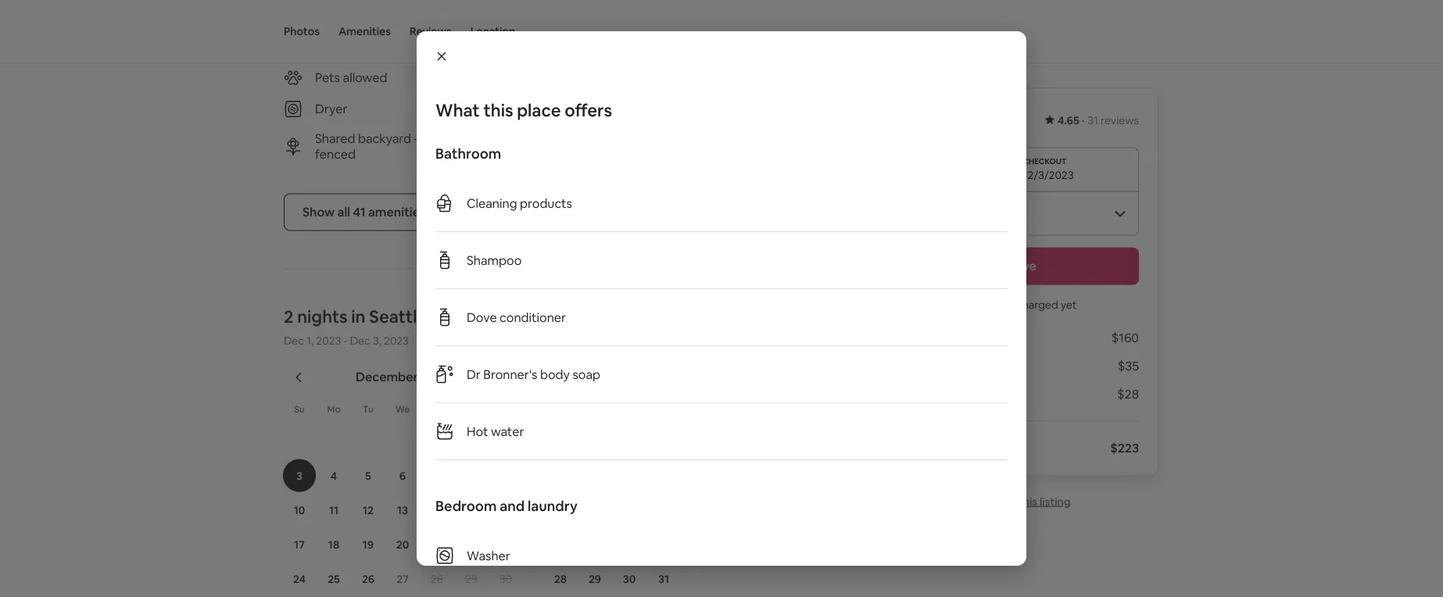 Task type: vqa. For each thing, say whether or not it's contained in the screenshot.
2 to the right
yes



Task type: describe. For each thing, give the bounding box(es) containing it.
2 dec from the left
[[350, 333, 370, 347]]

24 button
[[282, 562, 317, 595]]

12 button
[[351, 494, 385, 526]]

backyard
[[358, 130, 411, 146]]

photos button
[[284, 0, 320, 63]]

show all 41 amenities
[[303, 204, 426, 220]]

31 inside button
[[658, 572, 669, 586]]

1 28 button from the left
[[420, 562, 454, 595]]

fully
[[423, 130, 449, 146]]

24, wednesday, january 2024. available. select as check-in date. button
[[647, 528, 680, 561]]

19, friday, january 2024. available. select as check-in date. button
[[716, 494, 749, 526]]

1, monday, january 2024. unavailable button
[[578, 425, 611, 458]]

what this place offers
[[435, 99, 612, 121]]

seattle
[[369, 306, 427, 328]]

11 button
[[317, 494, 351, 526]]

19
[[363, 537, 374, 551]]

reviews button
[[410, 0, 452, 63]]

2 nights in seattle dec 1, 2023 - dec 3, 2023
[[284, 306, 427, 347]]

cleaning products
[[467, 195, 572, 211]]

location
[[470, 24, 515, 38]]

bronner's
[[483, 366, 537, 382]]

1 th from the left
[[431, 403, 443, 415]]

patio
[[577, 101, 605, 117]]

16
[[500, 503, 511, 517]]

5
[[365, 469, 371, 483]]

2 for 2 nights in seattle dec 1, 2023 - dec 3, 2023
[[284, 306, 294, 328]]

21 button
[[420, 528, 454, 561]]

4.65 · 31 reviews
[[1058, 113, 1139, 127]]

25, thursday, january 2024. available. select as check-in date. button
[[682, 528, 714, 561]]

washer
[[467, 548, 510, 564]]

won't
[[970, 297, 998, 312]]

30 for 2nd 30 button
[[623, 572, 636, 586]]

charged
[[1016, 297, 1058, 312]]

bathroom
[[435, 145, 501, 163]]

offers
[[565, 99, 612, 121]]

in
[[351, 306, 365, 328]]

24
[[293, 572, 306, 586]]

shampoo
[[467, 252, 522, 268]]

5 button
[[351, 459, 385, 492]]

dryer
[[315, 101, 347, 117]]

1 horizontal spatial 2023
[[384, 333, 409, 347]]

yet
[[1061, 297, 1077, 312]]

14 for 1st the 14 button from the left
[[431, 503, 443, 517]]

show
[[303, 204, 335, 220]]

3
[[296, 469, 302, 483]]

balcony
[[623, 101, 668, 117]]

2 tu from the left
[[625, 403, 635, 415]]

pets
[[315, 69, 340, 85]]

photos
[[284, 24, 320, 38]]

3,
[[373, 333, 381, 347]]

report this listing button
[[955, 494, 1071, 509]]

1
[[469, 434, 474, 448]]

0 horizontal spatial 2023
[[316, 333, 341, 347]]

wifi
[[577, 7, 599, 23]]

dove
[[467, 309, 497, 325]]

or
[[608, 101, 620, 117]]

products
[[520, 195, 572, 211]]

1,
[[307, 333, 314, 347]]

6
[[399, 469, 406, 483]]

13 button
[[385, 494, 420, 526]]

19 button
[[351, 528, 385, 561]]

20, saturday, january 2024. available. select as check-in date. button
[[750, 494, 783, 526]]

18
[[328, 537, 339, 551]]

18, thursday, january 2024. available. select as check-in date. button
[[682, 494, 714, 526]]

service
[[929, 386, 970, 402]]

show all 41 amenities button
[[284, 193, 445, 231]]

bedroom
[[435, 497, 497, 516]]

report this listing
[[980, 494, 1071, 509]]

$80 x 2 nights button
[[887, 330, 967, 346]]

23, tuesday, january 2024. available. select as check-in date. button
[[613, 528, 646, 561]]

26, friday, january 2024. available. select as check-in date. button
[[716, 528, 749, 561]]

12/3/2023
[[1023, 168, 1074, 182]]

41
[[353, 204, 366, 220]]

5, friday, january 2024. available. select as check-in date. button
[[716, 425, 749, 458]]

1 14 button from the left
[[420, 494, 454, 526]]

you
[[949, 297, 968, 312]]

1 we from the left
[[395, 403, 410, 415]]

$80 x 2 nights
[[887, 330, 967, 346]]

what
[[435, 99, 480, 121]]

28 for second the 28 button from right
[[431, 572, 443, 586]]

cleaning
[[467, 195, 517, 211]]

this for report
[[1018, 494, 1037, 509]]

reviews
[[410, 24, 452, 38]]

amenities button
[[338, 0, 391, 63]]

all
[[337, 204, 350, 220]]

$160
[[1111, 330, 1139, 346]]

this for what
[[483, 99, 513, 121]]

2 sa from the left
[[762, 403, 773, 415]]

10
[[294, 503, 305, 517]]

2 14 button from the left
[[543, 494, 578, 526]]

and
[[500, 497, 525, 516]]

dove conditioner
[[467, 309, 566, 325]]

reserve button
[[887, 247, 1139, 285]]

2023 inside calendar application
[[421, 369, 450, 385]]

6, saturday, january 2024. available. select as check-in date. button
[[750, 425, 783, 458]]

2 th from the left
[[693, 403, 705, 415]]

patio or balcony
[[577, 101, 668, 117]]

allowed
[[343, 69, 387, 85]]

1 29 from the left
[[465, 572, 478, 586]]

27 button
[[385, 562, 420, 595]]



Task type: locate. For each thing, give the bounding box(es) containing it.
2
[[284, 306, 294, 328], [921, 330, 928, 346], [503, 434, 509, 448]]

this left listing
[[1018, 494, 1037, 509]]

body
[[540, 366, 570, 382]]

th
[[431, 403, 443, 415], [693, 403, 705, 415]]

mo up 4 button
[[327, 403, 341, 415]]

december
[[356, 369, 418, 385]]

4.65
[[1058, 113, 1079, 127]]

1 horizontal spatial 30
[[623, 572, 636, 586]]

1 fr from the left
[[467, 403, 476, 415]]

4, thursday, january 2024. available. select as check-in date. button
[[682, 425, 714, 458]]

14 left 15
[[431, 503, 443, 517]]

30 down washer on the left bottom
[[499, 572, 512, 586]]

0 horizontal spatial nights
[[297, 306, 348, 328]]

2 inside 'button'
[[503, 434, 509, 448]]

hot
[[467, 423, 488, 439]]

workspace
[[378, 38, 441, 54]]

su down body
[[556, 403, 567, 415]]

30 button down 22 button
[[489, 562, 523, 595]]

0 horizontal spatial su
[[294, 403, 305, 415]]

1 dec from the left
[[284, 333, 304, 347]]

2 right x
[[921, 330, 928, 346]]

1 horizontal spatial 30 button
[[612, 562, 646, 595]]

you won't be charged yet
[[949, 297, 1077, 312]]

13
[[397, 503, 408, 517]]

27
[[397, 572, 409, 586]]

nights right x
[[931, 330, 967, 346]]

dr bronner's body soap
[[467, 366, 600, 382]]

31 down 24, wednesday, january 2024. available. select as check-in date. button
[[658, 572, 669, 586]]

1 horizontal spatial 2
[[503, 434, 509, 448]]

1 horizontal spatial 28 button
[[543, 562, 578, 595]]

28 button down 21, sunday, january 2024. available. select as check-in date. button
[[543, 562, 578, 595]]

1 horizontal spatial mo
[[589, 403, 603, 415]]

2023 left -
[[316, 333, 341, 347]]

we up 3, wednesday, january 2024. available. select as check-in date. button
[[657, 403, 672, 415]]

28 button right '27'
[[420, 562, 454, 595]]

$28
[[1117, 386, 1139, 402]]

29 button down 22
[[454, 562, 489, 595]]

·
[[1082, 113, 1084, 127]]

1 horizontal spatial fr
[[729, 403, 738, 415]]

1 mo from the left
[[327, 403, 341, 415]]

1 horizontal spatial sa
[[762, 403, 773, 415]]

this left place
[[483, 99, 513, 121]]

1 horizontal spatial 31
[[1088, 113, 1098, 127]]

2 29 button from the left
[[578, 562, 612, 595]]

2 horizontal spatial 2023
[[421, 369, 450, 385]]

1 vertical spatial 2
[[921, 330, 928, 346]]

x
[[912, 330, 919, 346]]

1 vertical spatial this
[[1018, 494, 1037, 509]]

0 horizontal spatial 2
[[284, 306, 294, 328]]

12
[[363, 503, 374, 517]]

0 horizontal spatial 14
[[431, 503, 443, 517]]

1 horizontal spatial su
[[556, 403, 567, 415]]

dec left 1,
[[284, 333, 304, 347]]

su
[[294, 403, 305, 415], [556, 403, 567, 415]]

0 horizontal spatial 29
[[465, 572, 478, 586]]

3 button
[[282, 459, 317, 492]]

1 tu from the left
[[363, 403, 374, 415]]

0 horizontal spatial fr
[[467, 403, 476, 415]]

21
[[432, 537, 442, 551]]

16 button
[[489, 494, 523, 526]]

22 button
[[454, 528, 489, 561]]

0 horizontal spatial 31
[[658, 572, 669, 586]]

2 30 button from the left
[[612, 562, 646, 595]]

1 29 button from the left
[[454, 562, 489, 595]]

1 horizontal spatial tu
[[625, 403, 635, 415]]

22, monday, january 2024. available. select as check-in date. button
[[578, 528, 611, 561]]

29 down the 22, monday, january 2024. available. select as check-in date. button
[[589, 572, 601, 586]]

0 vertical spatial this
[[483, 99, 513, 121]]

22
[[465, 537, 478, 551]]

1 30 from the left
[[499, 572, 512, 586]]

0 vertical spatial nights
[[297, 306, 348, 328]]

2023 left 'dr'
[[421, 369, 450, 385]]

2 right hot in the bottom left of the page
[[503, 434, 509, 448]]

18 button
[[317, 528, 351, 561]]

1 horizontal spatial 14
[[555, 503, 566, 517]]

$35
[[1118, 358, 1139, 374]]

fee
[[973, 386, 991, 402]]

amenities
[[338, 24, 391, 38]]

this inside dialog
[[483, 99, 513, 121]]

2 button
[[489, 425, 523, 458]]

12/3/2023 button
[[887, 147, 1139, 191]]

0 horizontal spatial th
[[431, 403, 443, 415]]

what this place offers dialog
[[417, 31, 1026, 597]]

2 mo from the left
[[589, 403, 603, 415]]

bedroom and laundry
[[435, 497, 578, 516]]

2 we from the left
[[657, 403, 672, 415]]

water
[[491, 423, 524, 439]]

2 su from the left
[[556, 403, 567, 415]]

place
[[517, 99, 561, 121]]

27, saturday, january 2024. available. select as check-in date. button
[[750, 528, 783, 561]]

2 28 from the left
[[554, 572, 567, 586]]

30
[[499, 572, 512, 586], [623, 572, 636, 586]]

4
[[331, 469, 337, 483]]

2 vertical spatial 2
[[503, 434, 509, 448]]

1 horizontal spatial th
[[693, 403, 705, 415]]

pets allowed
[[315, 69, 387, 85]]

nights up 1,
[[297, 306, 348, 328]]

0 horizontal spatial 28
[[431, 572, 443, 586]]

mo
[[327, 403, 341, 415], [589, 403, 603, 415]]

0 horizontal spatial sa
[[501, 403, 511, 415]]

2 for 2
[[503, 434, 509, 448]]

mo up 1, monday, january 2024. unavailable button
[[589, 403, 603, 415]]

30 for 2nd 30 button from the right
[[499, 572, 512, 586]]

nights
[[297, 306, 348, 328], [931, 330, 967, 346]]

report
[[980, 494, 1016, 509]]

11
[[329, 503, 339, 517]]

dec right -
[[350, 333, 370, 347]]

28 for 2nd the 28 button
[[554, 572, 567, 586]]

26
[[362, 572, 375, 586]]

tu down december
[[363, 403, 374, 415]]

2 28 button from the left
[[543, 562, 578, 595]]

shared
[[315, 130, 355, 146]]

th down december 2023
[[431, 403, 443, 415]]

20
[[396, 537, 409, 551]]

0 horizontal spatial this
[[483, 99, 513, 121]]

we down december 2023
[[395, 403, 410, 415]]

20 button
[[385, 528, 420, 561]]

0 horizontal spatial 30 button
[[489, 562, 523, 595]]

29 button down the 22, monday, january 2024. available. select as check-in date. button
[[578, 562, 612, 595]]

-
[[343, 333, 348, 347]]

airbnb service fee
[[887, 386, 991, 402]]

1 horizontal spatial 14 button
[[543, 494, 578, 526]]

14 for 1st the 14 button from the right
[[555, 503, 566, 517]]

14 up 21, sunday, january 2024. available. select as check-in date. button
[[555, 503, 566, 517]]

fr up hot in the bottom left of the page
[[467, 403, 476, 415]]

sa up 6, saturday, january 2024. available. select as check-in date. button
[[762, 403, 773, 415]]

2 29 from the left
[[589, 572, 601, 586]]

30 left 31 button
[[623, 572, 636, 586]]

reserve
[[989, 258, 1037, 274]]

30 button down 23, tuesday, january 2024. available. select as check-in date. button
[[612, 562, 646, 595]]

17
[[294, 537, 305, 551]]

25 button
[[317, 562, 351, 595]]

14 button up 21, sunday, january 2024. available. select as check-in date. button
[[543, 494, 578, 526]]

dr
[[467, 366, 481, 382]]

1 horizontal spatial we
[[657, 403, 672, 415]]

conditioner
[[500, 309, 566, 325]]

we
[[395, 403, 410, 415], [657, 403, 672, 415]]

airbnb
[[887, 386, 926, 402]]

2 30 from the left
[[623, 572, 636, 586]]

26 button
[[351, 562, 385, 595]]

2 fr from the left
[[729, 403, 738, 415]]

28
[[431, 572, 443, 586], [554, 572, 567, 586]]

1 28 from the left
[[431, 572, 443, 586]]

28 down 21, sunday, january 2024. available. select as check-in date. button
[[554, 572, 567, 586]]

2 horizontal spatial 2
[[921, 330, 928, 346]]

listing
[[1040, 494, 1071, 509]]

2 left in
[[284, 306, 294, 328]]

0 vertical spatial 2
[[284, 306, 294, 328]]

nights inside 2 nights in seattle dec 1, 2023 - dec 3, 2023
[[297, 306, 348, 328]]

17, wednesday, january 2024. available. select as check-in date. button
[[647, 494, 680, 526]]

1 sa from the left
[[501, 403, 511, 415]]

dedicated workspace
[[315, 38, 441, 54]]

1 button
[[454, 425, 489, 458]]

29 down washer on the left bottom
[[465, 572, 478, 586]]

25
[[328, 572, 340, 586]]

1 horizontal spatial 28
[[554, 572, 567, 586]]

1 su from the left
[[294, 403, 305, 415]]

1 14 from the left
[[431, 503, 443, 517]]

1 horizontal spatial dec
[[350, 333, 370, 347]]

0 horizontal spatial 14 button
[[420, 494, 454, 526]]

fr
[[467, 403, 476, 415], [729, 403, 738, 415]]

31 right "·"
[[1088, 113, 1098, 127]]

29 button
[[454, 562, 489, 595], [578, 562, 612, 595]]

tu up 2, tuesday, january 2024. available. select as check-in date. button
[[625, 403, 635, 415]]

3, wednesday, january 2024. available. select as check-in date. button
[[647, 425, 680, 458]]

0 horizontal spatial tu
[[363, 403, 374, 415]]

–
[[414, 130, 420, 146]]

1 horizontal spatial this
[[1018, 494, 1037, 509]]

0 vertical spatial 31
[[1088, 113, 1098, 127]]

0 horizontal spatial 30
[[499, 572, 512, 586]]

1 vertical spatial 31
[[658, 572, 669, 586]]

2 inside 2 nights in seattle dec 1, 2023 - dec 3, 2023
[[284, 306, 294, 328]]

1 horizontal spatial 29
[[589, 572, 601, 586]]

17 button
[[282, 528, 317, 561]]

$223
[[1110, 440, 1139, 456]]

0 horizontal spatial we
[[395, 403, 410, 415]]

sa up water
[[501, 403, 511, 415]]

su up 3
[[294, 403, 305, 415]]

th up 4, thursday, january 2024. available. select as check-in date. button
[[693, 403, 705, 415]]

14 button left 15
[[420, 494, 454, 526]]

1 30 button from the left
[[489, 562, 523, 595]]

1 horizontal spatial nights
[[931, 330, 967, 346]]

2023 right 3,
[[384, 333, 409, 347]]

15 button
[[454, 494, 489, 526]]

1 vertical spatial nights
[[931, 330, 967, 346]]

4 button
[[317, 459, 351, 492]]

21, sunday, january 2024. available. select as check-in date. button
[[544, 528, 577, 561]]

31 button
[[646, 562, 681, 595]]

16, tuesday, january 2024. available. select as check-in date. button
[[613, 494, 646, 526]]

0 horizontal spatial dec
[[284, 333, 304, 347]]

location button
[[470, 0, 515, 63]]

1 horizontal spatial 29 button
[[578, 562, 612, 595]]

hot water
[[467, 423, 524, 439]]

dedicated
[[315, 38, 375, 54]]

2 14 from the left
[[555, 503, 566, 517]]

0 horizontal spatial mo
[[327, 403, 341, 415]]

soap
[[573, 366, 600, 382]]

28 right '27'
[[431, 572, 443, 586]]

0 horizontal spatial 29 button
[[454, 562, 489, 595]]

2, tuesday, january 2024. available. select as check-in date. button
[[613, 425, 646, 458]]

0 horizontal spatial 28 button
[[420, 562, 454, 595]]

15
[[466, 503, 477, 517]]

calendar application
[[265, 352, 1320, 597]]

tu
[[363, 403, 374, 415], [625, 403, 635, 415]]

29
[[465, 572, 478, 586], [589, 572, 601, 586]]

fr up 5, friday, january 2024. available. select as check-in date. button
[[729, 403, 738, 415]]



